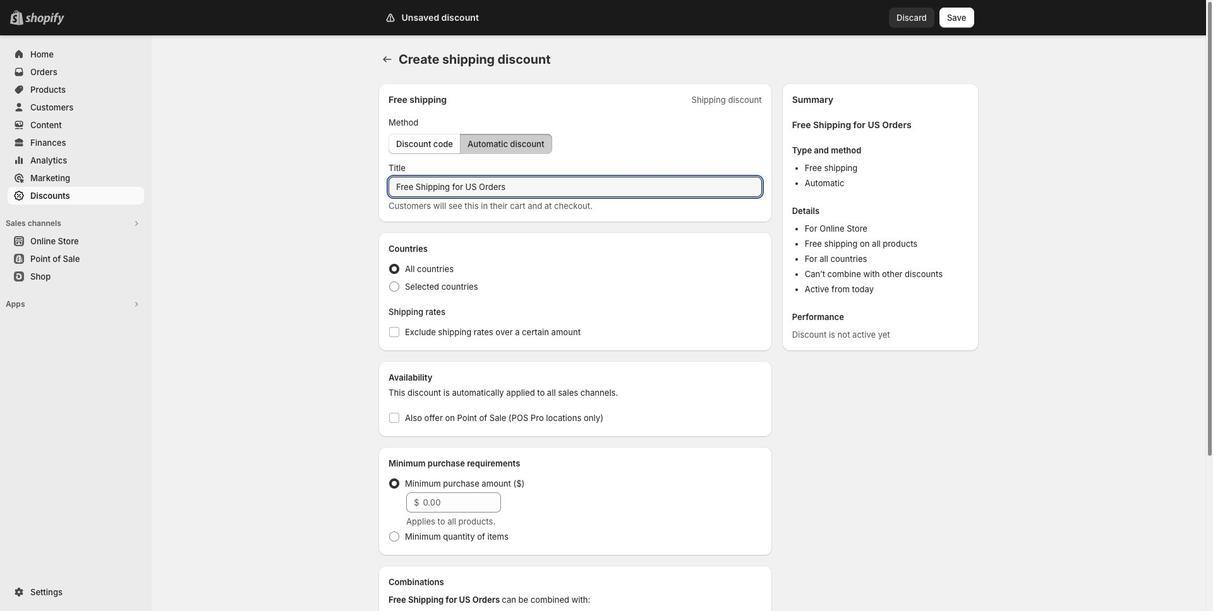 Task type: describe. For each thing, give the bounding box(es) containing it.
0.00 text field
[[423, 493, 501, 513]]

shopify image
[[25, 13, 64, 25]]



Task type: locate. For each thing, give the bounding box(es) containing it.
None text field
[[389, 177, 762, 197]]



Task type: vqa. For each thing, say whether or not it's contained in the screenshot.
Text Field on the top
yes



